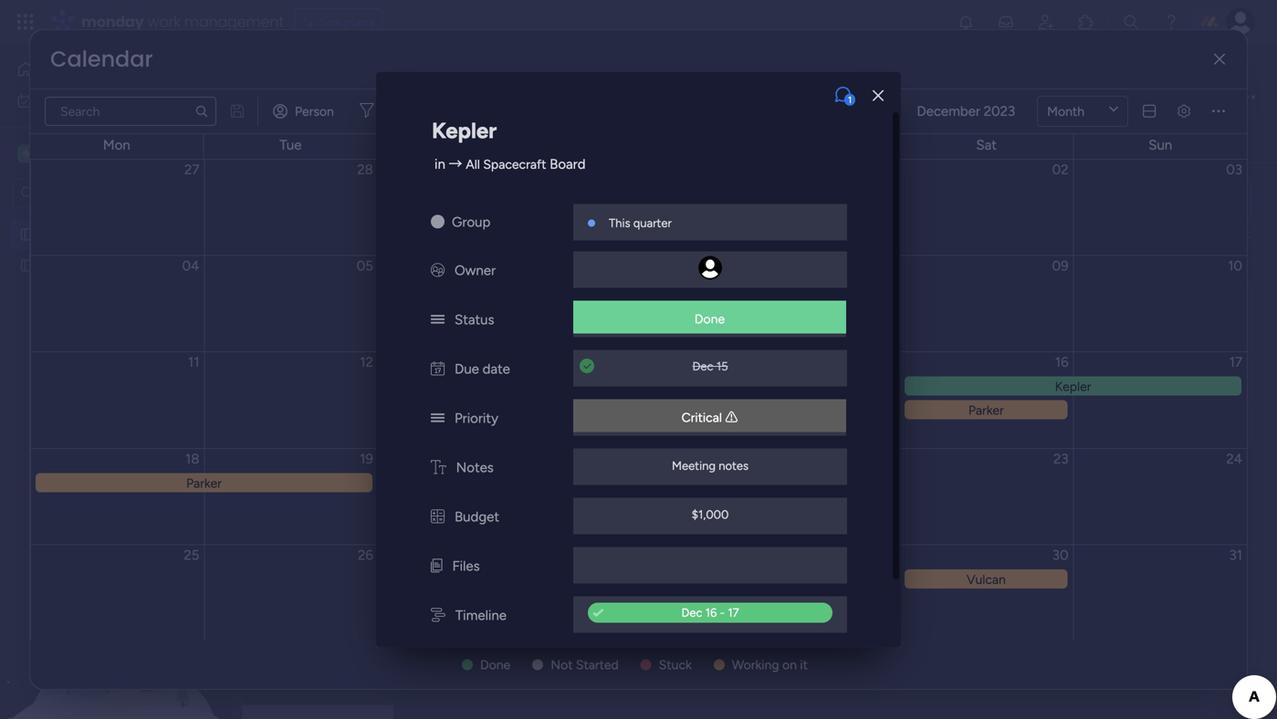 Task type: locate. For each thing, give the bounding box(es) containing it.
0 horizontal spatial and
[[608, 98, 629, 114]]

stuck right the 'started'
[[659, 657, 692, 673]]

search image
[[195, 104, 209, 119]]

list box
[[0, 216, 233, 528]]

and left keep
[[608, 98, 629, 114]]

critical ⚠️️
[[682, 410, 738, 425]]

1 horizontal spatial done
[[695, 311, 725, 327]]

done down 'timeline'
[[480, 657, 511, 673]]

and inside button
[[608, 98, 629, 114]]

it
[[800, 657, 808, 673]]

0 horizontal spatial list arrow image
[[856, 106, 861, 117]]

all spacecraft link
[[466, 156, 546, 172]]

type
[[351, 98, 378, 114]]

all right →
[[466, 156, 480, 172]]

manage any type of project. assign owners, set timelines and keep track of where your project stands.
[[279, 98, 862, 114]]

1 horizontal spatial close image
[[873, 89, 884, 102]]

Filter dashboard by text search field
[[45, 97, 216, 126]]

1 v2 status image from the top
[[431, 312, 445, 328]]

1 vertical spatial v2 status image
[[431, 410, 445, 427]]

work right my
[[61, 93, 89, 109]]

workspace image
[[17, 144, 36, 164], [22, 144, 31, 164]]

help
[[1138, 673, 1171, 692]]

close image up 'track' at the right top of the page
[[660, 66, 671, 80]]

see plans button
[[295, 8, 383, 36]]

list arrow image right stands. at the top right of the page
[[892, 106, 898, 117]]

v2 status image left status at the top of the page
[[431, 312, 445, 328]]

month
[[1048, 104, 1085, 119]]

0 vertical spatial write
[[676, 191, 712, 209]]

All Spacecraft field
[[273, 61, 435, 92]]

1 horizontal spatial spacecraft
[[483, 156, 546, 172]]

calendar down monday
[[50, 44, 153, 74]]

None field
[[654, 87, 1176, 110]]

0 horizontal spatial noah lott image
[[1186, 86, 1210, 110]]

main table button
[[277, 124, 379, 153]]

spacecraft down calendar button
[[483, 156, 546, 172]]

None search field
[[45, 97, 216, 126]]

board
[[550, 156, 586, 172]]

work for my
[[61, 93, 89, 109]]

0 vertical spatial work
[[148, 11, 180, 32]]

on
[[783, 657, 797, 673]]

calendar inside button
[[453, 131, 504, 147]]

dapulse numbers column image
[[431, 509, 445, 525]]

wed
[[451, 137, 479, 153]]

all
[[278, 61, 304, 92], [466, 156, 480, 172]]

any
[[328, 98, 348, 114]]

kepler dialog
[[376, 72, 901, 684]]

workspace selection element
[[17, 143, 83, 167]]

home
[[42, 62, 77, 77]]

calendar for calendar field
[[50, 44, 153, 74]]

noah lott image right help image on the right of page
[[1226, 7, 1256, 37]]

stuck for stuck due to hold ups with documentation and government funding.
[[671, 353, 709, 371]]

1 vertical spatial spacecraft
[[483, 156, 546, 172]]

this
[[609, 216, 631, 230]]

main button
[[13, 138, 182, 169]]

manage
[[279, 98, 325, 114]]

v2 status image
[[431, 312, 445, 328], [431, 410, 445, 427]]

0 vertical spatial stuck
[[671, 353, 709, 371]]

due
[[455, 361, 479, 377]]

1 horizontal spatial list arrow image
[[892, 106, 898, 117]]

write inside write an update... button
[[676, 191, 712, 209]]

list arrow image right project at top right
[[856, 106, 861, 117]]

due
[[712, 353, 737, 371]]

0 vertical spatial v2 status image
[[431, 312, 445, 328]]

write for write an update...
[[676, 191, 712, 209]]

stuck left 15 on the right of page
[[671, 353, 709, 371]]

notifications image
[[957, 13, 975, 31]]

dec 15
[[693, 359, 728, 374]]

v2 sun image
[[431, 214, 445, 230]]

main table
[[305, 131, 366, 147]]

1 horizontal spatial of
[[695, 98, 707, 114]]

work
[[148, 11, 180, 32], [61, 93, 89, 109]]

1 vertical spatial noah lott image
[[1186, 86, 1210, 110]]

search everything image
[[1122, 13, 1141, 31]]

done inside the kepler dialog
[[695, 311, 725, 327]]

1 vertical spatial stuck
[[659, 657, 692, 673]]

0 horizontal spatial all
[[278, 61, 304, 92]]

main
[[42, 145, 80, 163]]

0 horizontal spatial work
[[61, 93, 89, 109]]

0 vertical spatial noah lott image
[[1226, 7, 1256, 37]]

1 vertical spatial all
[[466, 156, 480, 172]]

documentation
[[850, 353, 950, 371]]

budget
[[455, 509, 499, 525]]

0 vertical spatial and
[[608, 98, 629, 114]]

work for monday
[[148, 11, 180, 32]]

of
[[381, 98, 393, 114], [695, 98, 707, 114]]

1 vertical spatial write
[[1115, 226, 1147, 242]]

list arrow image
[[856, 106, 861, 117], [892, 106, 898, 117]]

ups
[[790, 353, 814, 371]]

update...
[[734, 191, 790, 209]]

spacecraft
[[310, 61, 430, 92], [483, 156, 546, 172]]

0 vertical spatial all
[[278, 61, 304, 92]]

0 horizontal spatial calendar
[[50, 44, 153, 74]]

dapulse date column image
[[431, 361, 445, 377]]

via
[[1199, 226, 1215, 242]]

1 horizontal spatial and
[[953, 353, 977, 371]]

spacecraft up type
[[310, 61, 430, 92]]

and left 'government'
[[953, 353, 977, 371]]

write left an
[[676, 191, 712, 209]]

meeting notes
[[672, 459, 749, 473]]

my work
[[40, 93, 89, 109]]

help image
[[1162, 13, 1181, 31]]

v2 status image left priority
[[431, 410, 445, 427]]

1 vertical spatial calendar
[[453, 131, 504, 147]]

your
[[749, 98, 774, 114]]

plans
[[344, 14, 375, 30]]

not
[[551, 657, 573, 673]]

0 horizontal spatial of
[[381, 98, 393, 114]]

0 horizontal spatial write
[[676, 191, 712, 209]]

noah lott image
[[1226, 7, 1256, 37], [1186, 86, 1210, 110]]

all up manage
[[278, 61, 304, 92]]

v2 done deadline image
[[580, 358, 594, 375]]

of right type
[[381, 98, 393, 114]]

files
[[452, 558, 480, 575]]

write left updates
[[1115, 226, 1147, 242]]

0 horizontal spatial spacecraft
[[310, 61, 430, 92]]

working on it
[[732, 657, 808, 673]]

sun
[[1149, 137, 1173, 153]]

0 vertical spatial done
[[695, 311, 725, 327]]

work right monday
[[148, 11, 180, 32]]

0 vertical spatial calendar
[[50, 44, 153, 74]]

home button
[[11, 55, 196, 84]]

15
[[717, 359, 728, 374]]

apps image
[[1078, 13, 1096, 31]]

1 horizontal spatial write
[[1115, 226, 1147, 242]]

1 horizontal spatial calendar
[[453, 131, 504, 147]]

track
[[663, 98, 692, 114]]

1 vertical spatial work
[[61, 93, 89, 109]]

noah lott image left more dots icon
[[1186, 86, 1210, 110]]

option
[[0, 218, 233, 222]]

dapulse timeline column image
[[431, 608, 445, 624]]

invite members image
[[1037, 13, 1056, 31]]

of right 'track' at the right top of the page
[[695, 98, 707, 114]]

an
[[715, 191, 731, 209]]

calendar
[[50, 44, 153, 74], [453, 131, 504, 147]]

and
[[608, 98, 629, 114], [953, 353, 977, 371]]

work inside button
[[61, 93, 89, 109]]

2 v2 status image from the top
[[431, 410, 445, 427]]

not started
[[551, 657, 619, 673]]

calendar up →
[[453, 131, 504, 147]]

0 horizontal spatial close image
[[660, 66, 671, 80]]

close image
[[660, 66, 671, 80], [873, 89, 884, 102]]

all inside in → all spacecraft board
[[466, 156, 480, 172]]

1 vertical spatial done
[[480, 657, 511, 673]]

1 horizontal spatial all
[[466, 156, 480, 172]]

see plans
[[319, 14, 375, 30]]

close image right 1
[[873, 89, 884, 102]]

1 horizontal spatial work
[[148, 11, 180, 32]]

updates
[[1150, 226, 1196, 242]]

timelines
[[553, 98, 605, 114]]

done
[[695, 311, 725, 327], [480, 657, 511, 673]]

group
[[452, 214, 491, 230]]

v2 multiple person column image
[[431, 262, 445, 279]]

0 horizontal spatial done
[[480, 657, 511, 673]]

v2 settings line image
[[1178, 105, 1191, 118]]

done up due
[[695, 311, 725, 327]]



Task type: describe. For each thing, give the bounding box(es) containing it.
$1,000
[[692, 508, 729, 522]]

1
[[848, 94, 852, 105]]

monday
[[81, 11, 144, 32]]

inbox image
[[997, 13, 1015, 31]]

like button
[[661, 398, 948, 453]]

select product image
[[16, 13, 35, 31]]

1 horizontal spatial noah lott image
[[1226, 7, 1256, 37]]

my work button
[[11, 86, 196, 116]]

kepler
[[432, 117, 497, 144]]

my
[[40, 93, 58, 109]]

quarter
[[633, 216, 672, 230]]

1 of from the left
[[381, 98, 393, 114]]

manage any type of project. assign owners, set timelines and keep track of where your project stands. button
[[277, 95, 890, 117]]

notes
[[719, 459, 749, 473]]

0 vertical spatial close image
[[660, 66, 671, 80]]

write an update... button
[[657, 181, 1252, 219]]

new project
[[284, 180, 355, 195]]

tue
[[280, 137, 302, 153]]

more dots image
[[1213, 105, 1225, 118]]

show board description image
[[443, 68, 465, 86]]

all spacecraft
[[278, 61, 430, 92]]

see
[[319, 14, 341, 30]]

set
[[532, 98, 550, 114]]

public board image
[[19, 226, 37, 243]]

project
[[314, 180, 355, 195]]

arrow down image
[[417, 100, 439, 122]]

1 list arrow image from the left
[[856, 106, 861, 117]]

keep
[[632, 98, 660, 114]]

2023
[[984, 103, 1016, 119]]

2 list arrow image from the left
[[892, 106, 898, 117]]

with
[[817, 353, 846, 371]]

like
[[801, 417, 827, 434]]

noah lott link
[[718, 306, 784, 323]]

2 of from the left
[[695, 98, 707, 114]]

dapulse x slim image
[[1214, 53, 1225, 66]]

mon
[[103, 137, 130, 153]]

this quarter
[[609, 216, 672, 230]]

private board image
[[19, 257, 37, 274]]

funding.
[[1064, 353, 1117, 371]]

stands.
[[822, 98, 862, 114]]

priority
[[455, 410, 499, 427]]

→
[[449, 156, 463, 172]]

Calendar field
[[46, 44, 158, 74]]

in → all spacecraft board
[[435, 156, 586, 172]]

critical
[[682, 410, 722, 425]]

working
[[732, 657, 779, 673]]

calendar button
[[440, 124, 518, 153]]

hold
[[758, 353, 787, 371]]

new
[[284, 180, 311, 195]]

person
[[295, 104, 334, 119]]

monday work management
[[81, 11, 284, 32]]

sat
[[977, 137, 997, 153]]

lottie animation image
[[0, 535, 233, 720]]

v2 file column image
[[431, 558, 442, 575]]

new project button
[[277, 173, 362, 202]]

project
[[777, 98, 819, 114]]

v2 status image for priority
[[431, 410, 445, 427]]

add to favorites image
[[474, 67, 492, 85]]

write updates via email:
[[1115, 226, 1252, 242]]

date
[[483, 361, 510, 377]]

2 workspace image from the left
[[22, 144, 31, 164]]

1 vertical spatial close image
[[873, 89, 884, 102]]

⚠️️
[[725, 410, 738, 425]]

1 vertical spatial and
[[953, 353, 977, 371]]

person button
[[266, 97, 345, 126]]

project.
[[396, 98, 440, 114]]

v2 status image for status
[[431, 312, 445, 328]]

timeline
[[456, 608, 507, 624]]

main
[[305, 131, 332, 147]]

december
[[917, 103, 981, 119]]

dapulse text column image
[[431, 460, 446, 476]]

calendar for calendar button
[[453, 131, 504, 147]]

1 workspace image from the left
[[17, 144, 36, 164]]

angle down image
[[371, 181, 380, 194]]

help button
[[1122, 668, 1186, 698]]

due date
[[455, 361, 510, 377]]

government
[[981, 353, 1060, 371]]

notes
[[456, 460, 494, 476]]

december 2023
[[917, 103, 1016, 119]]

lott
[[757, 306, 784, 323]]

dapulse checkmark sign image
[[594, 603, 603, 625]]

meeting
[[672, 459, 716, 473]]

spacecraft inside in → all spacecraft board
[[483, 156, 546, 172]]

email:
[[1219, 226, 1252, 242]]

noah lott
[[718, 306, 784, 323]]

stuck due to hold ups with documentation and government funding.
[[671, 353, 1117, 371]]

to
[[741, 353, 755, 371]]

management
[[184, 11, 284, 32]]

write for write updates via email:
[[1115, 226, 1147, 242]]

noah
[[718, 306, 753, 323]]

status
[[455, 312, 494, 328]]

where
[[710, 98, 746, 114]]

0 vertical spatial spacecraft
[[310, 61, 430, 92]]

table
[[336, 131, 366, 147]]

owner
[[455, 262, 496, 279]]

lottie animation element
[[0, 535, 233, 720]]

owners,
[[485, 98, 529, 114]]

stuck for stuck
[[659, 657, 692, 673]]

started
[[576, 657, 619, 673]]

in
[[435, 156, 445, 172]]



Task type: vqa. For each thing, say whether or not it's contained in the screenshot.
'updates'
yes



